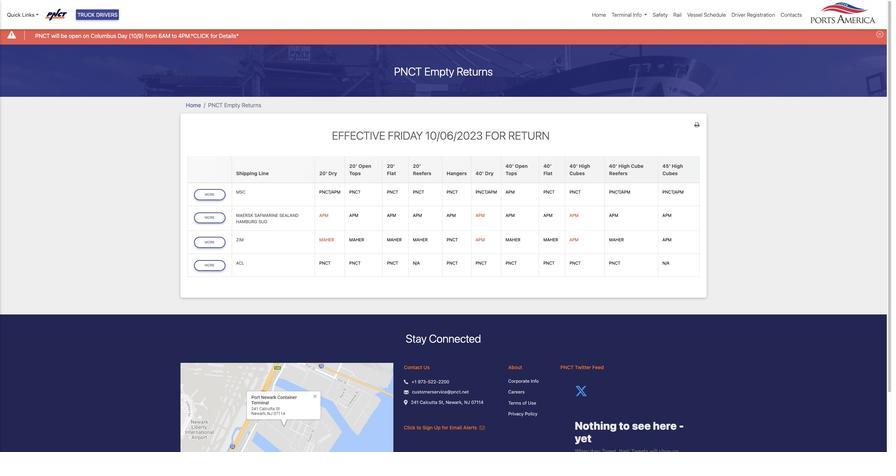 Task type: describe. For each thing, give the bounding box(es) containing it.
0 horizontal spatial returns
[[242, 102, 262, 108]]

quick links
[[7, 11, 34, 18]]

msc
[[236, 190, 246, 195]]

1 horizontal spatial home
[[593, 11, 607, 18]]

line
[[259, 170, 269, 176]]

maersk
[[236, 213, 253, 218]]

terminal
[[612, 11, 632, 18]]

high for 45' high cubes
[[672, 163, 684, 169]]

terms
[[509, 401, 522, 406]]

quick links link
[[7, 11, 39, 19]]

tops for 20'
[[350, 170, 361, 176]]

more for acl
[[205, 264, 215, 268]]

0 horizontal spatial home link
[[186, 102, 201, 108]]

on
[[83, 33, 89, 39]]

sealand
[[280, 213, 299, 218]]

+1 973-522-2200 link
[[412, 379, 450, 386]]

vessel schedule link
[[685, 8, 729, 21]]

hangers
[[447, 170, 467, 176]]

shipping line
[[236, 170, 269, 176]]

(10/9)
[[129, 33, 144, 39]]

info for corporate info
[[531, 379, 539, 384]]

241 calcutta st, newark, nj 07114 link
[[411, 400, 484, 406]]

40' for 40' open tops
[[506, 163, 514, 169]]

corporate
[[509, 379, 530, 384]]

connected
[[429, 333, 481, 346]]

rail link
[[671, 8, 685, 21]]

details*
[[219, 33, 239, 39]]

0 horizontal spatial empty
[[224, 102, 240, 108]]

973-
[[418, 379, 428, 385]]

acl
[[236, 261, 244, 266]]

45' high cubes
[[663, 163, 684, 176]]

links
[[22, 11, 34, 18]]

up
[[434, 425, 441, 431]]

0 vertical spatial pnct empty returns
[[394, 65, 493, 78]]

privacy
[[509, 412, 524, 417]]

20' for 20' reefers
[[413, 163, 421, 169]]

more button for zim
[[194, 237, 225, 248]]

info for terminal info
[[634, 11, 642, 18]]

2 n/a from the left
[[663, 261, 670, 266]]

print image
[[695, 122, 700, 128]]

shipping
[[236, 170, 258, 176]]

driver registration
[[732, 11, 776, 18]]

from
[[145, 33, 157, 39]]

hamburg
[[236, 219, 258, 224]]

sign
[[423, 425, 433, 431]]

effective friday 10/06/2023 for return
[[332, 129, 550, 142]]

corporate info
[[509, 379, 539, 384]]

5 maher from the left
[[506, 238, 521, 243]]

friday
[[388, 129, 423, 142]]

schedule
[[704, 11, 727, 18]]

4 maher from the left
[[413, 238, 428, 243]]

alerts
[[464, 425, 477, 431]]

4pm.*click
[[178, 33, 209, 39]]

+1
[[412, 379, 417, 385]]

2200
[[439, 379, 450, 385]]

4 pnct/apm from the left
[[663, 190, 684, 195]]

truck
[[77, 11, 95, 18]]

pnct twitter feed
[[561, 365, 604, 371]]

us
[[424, 365, 430, 371]]

6am
[[159, 33, 170, 39]]

rail
[[674, 11, 682, 18]]

241
[[411, 400, 419, 406]]

truck drivers
[[77, 11, 118, 18]]

email
[[450, 425, 462, 431]]

more for msc
[[205, 193, 215, 197]]

columbus
[[91, 33, 116, 39]]

terminal info link
[[609, 8, 651, 21]]

10/06/2023
[[426, 129, 483, 142]]

sud
[[259, 219, 268, 224]]

40' open tops
[[506, 163, 528, 176]]

customerservice@pnct.net
[[412, 390, 469, 395]]

vessel schedule
[[688, 11, 727, 18]]

20' for 20' flat
[[387, 163, 395, 169]]

522-
[[428, 379, 439, 385]]

1 pnct/apm from the left
[[320, 190, 341, 195]]

pnct will be open on columbus day (10/9) from 6am to 4pm.*click for details*
[[35, 33, 239, 39]]

terms of use link
[[509, 400, 550, 407]]

close image
[[877, 31, 884, 38]]

3 maher from the left
[[387, 238, 402, 243]]

40' for 40' dry
[[476, 170, 484, 176]]

nj
[[465, 400, 470, 406]]

flat for 20' flat
[[387, 170, 396, 176]]

maersk safmarine sealand hamburg sud
[[236, 213, 299, 224]]

+1 973-522-2200
[[412, 379, 450, 385]]

stay
[[406, 333, 427, 346]]

click to sign up for email alerts
[[404, 425, 479, 431]]

40' for 40' high cube reefers
[[610, 163, 618, 169]]

0 vertical spatial home link
[[590, 8, 609, 21]]

effective
[[332, 129, 386, 142]]

st,
[[439, 400, 445, 406]]

20' for 20' dry
[[320, 170, 328, 176]]

registration
[[748, 11, 776, 18]]

high for 40' high cube reefers
[[619, 163, 630, 169]]

open for 40' open tops
[[515, 163, 528, 169]]

drivers
[[96, 11, 118, 18]]

zim
[[236, 238, 244, 243]]

high for 40' high cubes
[[579, 163, 591, 169]]

3 pnct/apm from the left
[[610, 190, 631, 195]]

calcutta
[[420, 400, 438, 406]]

20' reefers
[[413, 163, 432, 176]]

contacts
[[781, 11, 803, 18]]

dry for 40' dry
[[485, 170, 494, 176]]

40' dry
[[476, 170, 494, 176]]



Task type: locate. For each thing, give the bounding box(es) containing it.
1 tops from the left
[[350, 170, 361, 176]]

40'
[[506, 163, 514, 169], [544, 163, 552, 169], [570, 163, 578, 169], [610, 163, 618, 169], [476, 170, 484, 176]]

open left 20' flat
[[359, 163, 372, 169]]

safmarine
[[255, 213, 278, 218]]

45'
[[663, 163, 671, 169]]

1 horizontal spatial reefers
[[610, 170, 628, 176]]

0 horizontal spatial to
[[172, 33, 177, 39]]

0 vertical spatial to
[[172, 33, 177, 39]]

40' high cube reefers
[[610, 163, 644, 176]]

0 horizontal spatial home
[[186, 102, 201, 108]]

1 vertical spatial returns
[[242, 102, 262, 108]]

1 horizontal spatial home link
[[590, 8, 609, 21]]

vessel
[[688, 11, 703, 18]]

2 tops from the left
[[506, 170, 518, 176]]

tops for 40'
[[506, 170, 518, 176]]

2 pnct/apm from the left
[[476, 190, 497, 195]]

1 n/a from the left
[[413, 261, 420, 266]]

0 horizontal spatial high
[[579, 163, 591, 169]]

20' inside 20' open tops
[[350, 163, 358, 169]]

truck drivers link
[[76, 9, 119, 20]]

pnct
[[35, 33, 50, 39], [394, 65, 422, 78], [208, 102, 223, 108], [350, 190, 361, 195], [387, 190, 399, 195], [413, 190, 425, 195], [447, 190, 458, 195], [544, 190, 555, 195], [570, 190, 581, 195], [447, 238, 458, 243], [320, 261, 331, 266], [350, 261, 361, 266], [387, 261, 399, 266], [447, 261, 458, 266], [476, 261, 487, 266], [506, 261, 517, 266], [544, 261, 555, 266], [570, 261, 581, 266], [610, 261, 621, 266], [561, 365, 574, 371]]

for inside 'alert'
[[211, 33, 218, 39]]

terms of use
[[509, 401, 537, 406]]

about
[[509, 365, 523, 371]]

4 more from the top
[[205, 264, 215, 268]]

241 calcutta st, newark, nj 07114
[[411, 400, 484, 406]]

1 horizontal spatial returns
[[457, 65, 493, 78]]

safety link
[[651, 8, 671, 21]]

use
[[528, 401, 537, 406]]

40' inside 40' high cubes
[[570, 163, 578, 169]]

contact
[[404, 365, 423, 371]]

1 horizontal spatial n/a
[[663, 261, 670, 266]]

07114
[[472, 400, 484, 406]]

high inside 45' high cubes
[[672, 163, 684, 169]]

high inside 40' high cubes
[[579, 163, 591, 169]]

flat left 20' reefers
[[387, 170, 396, 176]]

40' right hangers
[[476, 170, 484, 176]]

1 maher from the left
[[320, 238, 334, 243]]

pnct will be open on columbus day (10/9) from 6am to 4pm.*click for details* link
[[35, 32, 239, 40]]

flat
[[387, 170, 396, 176], [544, 170, 553, 176]]

open
[[359, 163, 372, 169], [515, 163, 528, 169]]

driver
[[732, 11, 746, 18]]

40' inside 40' high cube reefers
[[610, 163, 618, 169]]

flat right 40' open tops
[[544, 170, 553, 176]]

1 flat from the left
[[387, 170, 396, 176]]

0 horizontal spatial info
[[531, 379, 539, 384]]

1 vertical spatial home
[[186, 102, 201, 108]]

envelope o image
[[480, 426, 485, 431]]

3 high from the left
[[672, 163, 684, 169]]

1 cubes from the left
[[570, 170, 585, 176]]

2 more button from the top
[[194, 213, 225, 224]]

for right up
[[442, 425, 449, 431]]

1 vertical spatial home link
[[186, 102, 201, 108]]

dry
[[329, 170, 337, 176], [485, 170, 494, 176]]

1 horizontal spatial cubes
[[663, 170, 678, 176]]

customerservice@pnct.net link
[[412, 389, 469, 396]]

for left details*
[[211, 33, 218, 39]]

pnct empty returns
[[394, 65, 493, 78], [208, 102, 262, 108]]

open for 20' open tops
[[359, 163, 372, 169]]

4 more button from the top
[[194, 260, 225, 271]]

1 horizontal spatial high
[[619, 163, 630, 169]]

open left the "40' flat"
[[515, 163, 528, 169]]

1 horizontal spatial pnct empty returns
[[394, 65, 493, 78]]

privacy policy link
[[509, 411, 550, 418]]

pnct/apm down 40' dry
[[476, 190, 497, 195]]

more for maersk safmarine sealand hamburg sud
[[205, 216, 215, 220]]

tops
[[350, 170, 361, 176], [506, 170, 518, 176]]

dry left 20' open tops
[[329, 170, 337, 176]]

40' inside 40' open tops
[[506, 163, 514, 169]]

click to sign up for email alerts link
[[404, 425, 485, 431]]

1 more button from the top
[[194, 189, 225, 201]]

1 horizontal spatial for
[[442, 425, 449, 431]]

40' inside the "40' flat"
[[544, 163, 552, 169]]

0 horizontal spatial cubes
[[570, 170, 585, 176]]

pnct/apm down 45' high cubes
[[663, 190, 684, 195]]

40' high cubes
[[570, 163, 591, 176]]

high inside 40' high cube reefers
[[619, 163, 630, 169]]

for
[[211, 33, 218, 39], [442, 425, 449, 431]]

0 horizontal spatial open
[[359, 163, 372, 169]]

will
[[51, 33, 59, 39]]

2 cubes from the left
[[663, 170, 678, 176]]

policy
[[525, 412, 538, 417]]

newark,
[[446, 400, 463, 406]]

click
[[404, 425, 416, 431]]

dry for 20' dry
[[329, 170, 337, 176]]

tops inside 20' open tops
[[350, 170, 361, 176]]

cubes down 45'
[[663, 170, 678, 176]]

40' flat
[[544, 163, 553, 176]]

1 vertical spatial for
[[442, 425, 449, 431]]

to
[[172, 33, 177, 39], [417, 425, 422, 431]]

1 horizontal spatial info
[[634, 11, 642, 18]]

1 reefers from the left
[[413, 170, 432, 176]]

dry left 40' open tops
[[485, 170, 494, 176]]

40' down "for"
[[506, 163, 514, 169]]

1 vertical spatial to
[[417, 425, 422, 431]]

cubes right the "40' flat"
[[570, 170, 585, 176]]

2 more from the top
[[205, 216, 215, 220]]

more
[[205, 193, 215, 197], [205, 216, 215, 220], [205, 241, 215, 244], [205, 264, 215, 268]]

tops right 20' dry
[[350, 170, 361, 176]]

0 horizontal spatial pnct empty returns
[[208, 102, 262, 108]]

open
[[69, 33, 82, 39]]

1 vertical spatial pnct empty returns
[[208, 102, 262, 108]]

0 vertical spatial home
[[593, 11, 607, 18]]

0 horizontal spatial tops
[[350, 170, 361, 176]]

return
[[509, 129, 550, 142]]

40' right the "40' flat"
[[570, 163, 578, 169]]

6 maher from the left
[[544, 238, 559, 243]]

empty
[[425, 65, 455, 78], [224, 102, 240, 108]]

40' right 40' open tops
[[544, 163, 552, 169]]

0 horizontal spatial flat
[[387, 170, 396, 176]]

of
[[523, 401, 527, 406]]

day
[[118, 33, 128, 39]]

reefers inside 40' high cube reefers
[[610, 170, 628, 176]]

twitter
[[575, 365, 592, 371]]

pnct will be open on columbus day (10/9) from 6am to 4pm.*click for details* alert
[[0, 26, 888, 44]]

1 horizontal spatial dry
[[485, 170, 494, 176]]

2 reefers from the left
[[610, 170, 628, 176]]

for
[[486, 129, 506, 142]]

quick
[[7, 11, 21, 18]]

tops inside 40' open tops
[[506, 170, 518, 176]]

more button for msc
[[194, 189, 225, 201]]

pnct/apm down 20' dry
[[320, 190, 341, 195]]

1 more from the top
[[205, 193, 215, 197]]

safety
[[653, 11, 668, 18]]

pnct inside 'alert'
[[35, 33, 50, 39]]

0 horizontal spatial dry
[[329, 170, 337, 176]]

40' left cube
[[610, 163, 618, 169]]

pnct/apm
[[320, 190, 341, 195], [476, 190, 497, 195], [610, 190, 631, 195], [663, 190, 684, 195]]

pnct/apm down 40' high cube reefers
[[610, 190, 631, 195]]

cubes for 45'
[[663, 170, 678, 176]]

0 horizontal spatial for
[[211, 33, 218, 39]]

cubes inside 45' high cubes
[[663, 170, 678, 176]]

20' open tops
[[350, 163, 372, 176]]

1 vertical spatial empty
[[224, 102, 240, 108]]

3 more from the top
[[205, 241, 215, 244]]

stay connected
[[406, 333, 481, 346]]

20' dry
[[320, 170, 337, 176]]

tops right 40' dry
[[506, 170, 518, 176]]

open inside 20' open tops
[[359, 163, 372, 169]]

contacts link
[[779, 8, 805, 21]]

1 horizontal spatial tops
[[506, 170, 518, 176]]

2 horizontal spatial high
[[672, 163, 684, 169]]

2 flat from the left
[[544, 170, 553, 176]]

open inside 40' open tops
[[515, 163, 528, 169]]

reefers
[[413, 170, 432, 176], [610, 170, 628, 176]]

more button
[[194, 189, 225, 201], [194, 213, 225, 224], [194, 237, 225, 248], [194, 260, 225, 271]]

apm
[[506, 190, 515, 195], [320, 213, 329, 218], [350, 213, 359, 218], [387, 213, 396, 218], [413, 213, 422, 218], [447, 213, 456, 218], [476, 213, 485, 218], [506, 213, 515, 218], [544, 213, 553, 218], [570, 213, 579, 218], [610, 213, 619, 218], [663, 213, 672, 218], [476, 238, 485, 243], [570, 238, 579, 243], [663, 238, 672, 243]]

1 dry from the left
[[329, 170, 337, 176]]

2 dry from the left
[[485, 170, 494, 176]]

1 horizontal spatial to
[[417, 425, 422, 431]]

terminal info
[[612, 11, 642, 18]]

info up careers link
[[531, 379, 539, 384]]

2 high from the left
[[619, 163, 630, 169]]

home
[[593, 11, 607, 18], [186, 102, 201, 108]]

contact us
[[404, 365, 430, 371]]

0 vertical spatial info
[[634, 11, 642, 18]]

1 high from the left
[[579, 163, 591, 169]]

maher
[[320, 238, 334, 243], [350, 238, 364, 243], [387, 238, 402, 243], [413, 238, 428, 243], [506, 238, 521, 243], [544, 238, 559, 243], [610, 238, 624, 243]]

feed
[[593, 365, 604, 371]]

2 maher from the left
[[350, 238, 364, 243]]

be
[[61, 33, 67, 39]]

to inside 'alert'
[[172, 33, 177, 39]]

0 vertical spatial empty
[[425, 65, 455, 78]]

40' for 40' high cubes
[[570, 163, 578, 169]]

2 open from the left
[[515, 163, 528, 169]]

3 more button from the top
[[194, 237, 225, 248]]

careers
[[509, 390, 525, 395]]

0 horizontal spatial n/a
[[413, 261, 420, 266]]

flat for 40' flat
[[544, 170, 553, 176]]

to left sign
[[417, 425, 422, 431]]

cube
[[631, 163, 644, 169]]

20' for 20' open tops
[[350, 163, 358, 169]]

1 vertical spatial info
[[531, 379, 539, 384]]

1 open from the left
[[359, 163, 372, 169]]

20' flat
[[387, 163, 396, 176]]

cubes inside 40' high cubes
[[570, 170, 585, 176]]

0 vertical spatial returns
[[457, 65, 493, 78]]

more button for acl
[[194, 260, 225, 271]]

20' inside 20' reefers
[[413, 163, 421, 169]]

more button for maersk safmarine sealand hamburg sud
[[194, 213, 225, 224]]

40' for 40' flat
[[544, 163, 552, 169]]

more for zim
[[205, 241, 215, 244]]

corporate info link
[[509, 378, 550, 385]]

privacy policy
[[509, 412, 538, 417]]

to right 6am
[[172, 33, 177, 39]]

info
[[634, 11, 642, 18], [531, 379, 539, 384]]

7 maher from the left
[[610, 238, 624, 243]]

1 horizontal spatial empty
[[425, 65, 455, 78]]

cubes for 40'
[[570, 170, 585, 176]]

0 horizontal spatial reefers
[[413, 170, 432, 176]]

1 horizontal spatial open
[[515, 163, 528, 169]]

0 vertical spatial for
[[211, 33, 218, 39]]

20' inside 20' flat
[[387, 163, 395, 169]]

n/a
[[413, 261, 420, 266], [663, 261, 670, 266]]

1 horizontal spatial flat
[[544, 170, 553, 176]]

info right terminal
[[634, 11, 642, 18]]

high
[[579, 163, 591, 169], [619, 163, 630, 169], [672, 163, 684, 169]]



Task type: vqa. For each thing, say whether or not it's contained in the screenshot.


